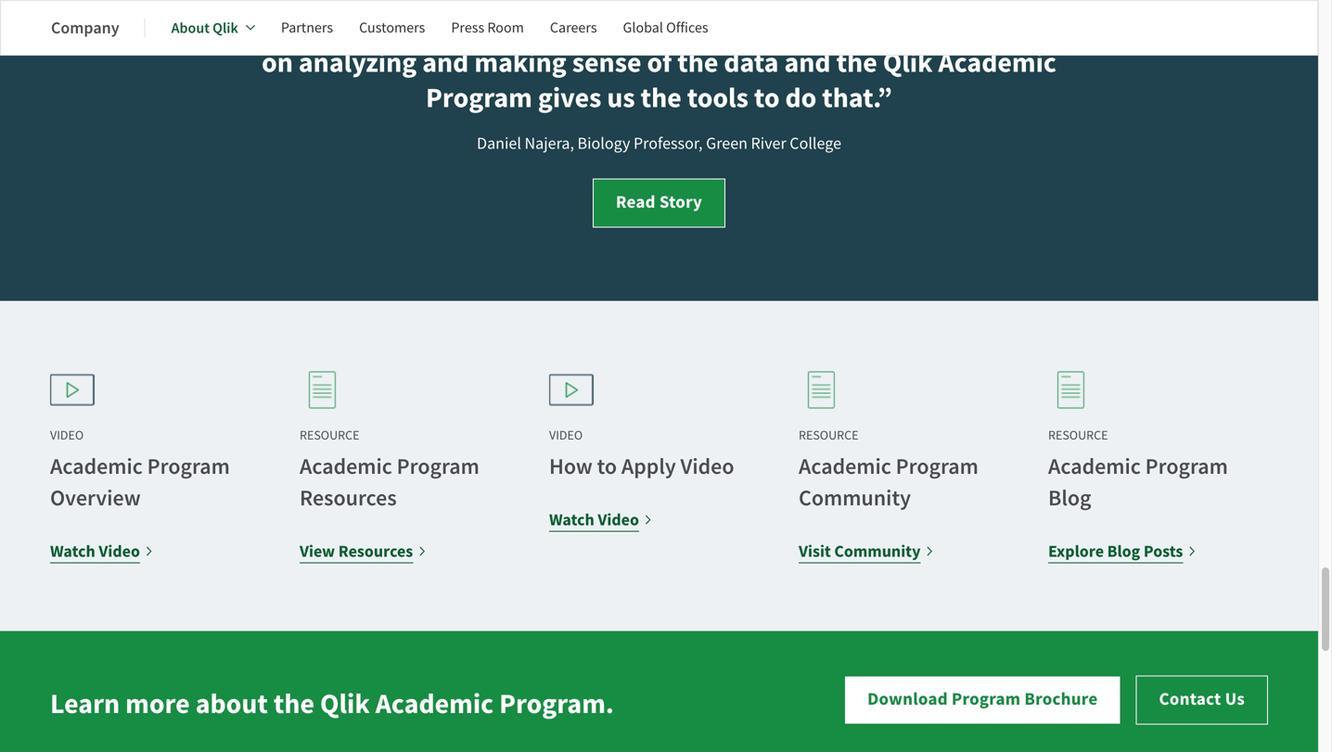 Task type: describe. For each thing, give the bounding box(es) containing it.
professor,
[[634, 133, 703, 154]]

fast,
[[707, 0, 761, 11]]

learn
[[50, 685, 120, 723]]

to right students
[[1036, 0, 1062, 11]]

green
[[706, 133, 748, 154]]

are
[[628, 0, 668, 11]]

offices
[[666, 18, 708, 37]]

resource for academic program blog
[[1048, 427, 1108, 444]]

it
[[767, 0, 785, 11]]

to left 'do'
[[754, 79, 780, 117]]

program for academic program blog
[[1146, 452, 1228, 482]]

overview
[[50, 484, 141, 513]]

read story
[[616, 190, 702, 214]]

contact us
[[1159, 688, 1245, 711]]

read story link
[[593, 179, 726, 228]]

resource academic program blog
[[1048, 427, 1228, 513]]

view resources link
[[300, 539, 427, 565]]

customers
[[359, 18, 425, 37]]

read
[[616, 190, 656, 214]]

us
[[1225, 688, 1245, 711]]

allows right it
[[791, 0, 870, 11]]

analyzing
[[299, 44, 417, 81]]

on
[[262, 44, 293, 81]]

posts
[[1144, 541, 1183, 563]]

partners
[[281, 18, 333, 37]]

global offices
[[623, 18, 708, 37]]

"because
[[256, 0, 372, 11]]

video how to apply video
[[549, 427, 734, 482]]

do
[[785, 79, 817, 117]]

0 horizontal spatial of
[[569, 8, 594, 46]]

program for academic program community
[[896, 452, 979, 482]]

room
[[487, 18, 524, 37]]

adjust
[[261, 8, 337, 46]]

blog inside resource academic program blog
[[1048, 484, 1091, 513]]

explore blog posts link
[[1048, 539, 1197, 565]]

2 and from the left
[[784, 44, 831, 81]]

video for academic
[[50, 427, 84, 444]]

watch video for apply
[[549, 509, 639, 531]]

watch video link for overview
[[50, 539, 154, 565]]

"because qlik's visualizations are so fast, it allows our students to adjust them at the speed of their curiosity. this allows us to focus on analyzing and making sense of the data and the qlik academic program gives us the tools to do that."
[[256, 0, 1062, 117]]

this
[[785, 8, 836, 46]]

story
[[659, 190, 702, 214]]

allows right the this
[[842, 8, 921, 46]]

qlik inside company menu bar
[[213, 18, 238, 38]]

academic inside '"because qlik's visualizations are so fast, it allows our students to adjust them at the speed of their curiosity. this allows us to focus on analyzing and making sense of the data and the qlik academic program gives us the tools to do that."'
[[938, 44, 1057, 81]]

partners link
[[281, 6, 333, 50]]

program for academic program resources
[[397, 452, 480, 482]]

resource academic program community
[[799, 427, 979, 513]]

brochure
[[1025, 688, 1098, 711]]

visit community
[[799, 541, 921, 563]]

careers link
[[550, 6, 597, 50]]

biology
[[578, 133, 630, 154]]

focus
[[992, 8, 1057, 46]]

resource for academic program community
[[799, 427, 859, 444]]

apply
[[622, 452, 676, 482]]

explore
[[1048, 541, 1104, 563]]

najera,
[[525, 133, 574, 154]]

their
[[599, 8, 659, 46]]

that."
[[822, 79, 892, 117]]

video inside video how to apply video
[[681, 452, 734, 482]]

visit community link
[[799, 539, 935, 565]]

download program brochure
[[868, 688, 1098, 711]]

contact
[[1159, 688, 1221, 711]]

watch video link for apply
[[549, 507, 653, 533]]

watch for how to apply video
[[549, 509, 595, 531]]

curiosity.
[[664, 8, 779, 46]]

1 vertical spatial resources
[[338, 541, 413, 563]]

1 and from the left
[[422, 44, 469, 81]]

global
[[623, 18, 663, 37]]

to inside video how to apply video
[[597, 452, 617, 482]]

view resources
[[300, 541, 413, 563]]

the right about
[[274, 685, 314, 723]]

watch for academic program overview
[[50, 541, 95, 563]]

about
[[171, 18, 210, 38]]

about
[[195, 685, 268, 723]]

press room
[[451, 18, 524, 37]]

visualizations
[[454, 0, 623, 11]]

them
[[343, 8, 408, 46]]



Task type: locate. For each thing, give the bounding box(es) containing it.
resource inside resource academic program resources
[[300, 427, 359, 444]]

at
[[413, 8, 438, 46]]

qlik
[[213, 18, 238, 38], [883, 44, 933, 81], [320, 685, 370, 723]]

1 vertical spatial qlik
[[883, 44, 933, 81]]

1 vertical spatial blog
[[1107, 541, 1140, 563]]

1 vertical spatial us
[[607, 79, 635, 117]]

1 video from the left
[[50, 427, 84, 444]]

0 vertical spatial watch video
[[549, 509, 639, 531]]

of left their
[[569, 8, 594, 46]]

0 vertical spatial video
[[681, 452, 734, 482]]

resource
[[300, 427, 359, 444], [799, 427, 859, 444], [1048, 427, 1108, 444]]

1 horizontal spatial watch video link
[[549, 507, 653, 533]]

1 horizontal spatial and
[[784, 44, 831, 81]]

2 resource from the left
[[799, 427, 859, 444]]

community inside resource academic program community
[[799, 484, 911, 513]]

of down global offices
[[647, 44, 672, 81]]

about qlik link
[[171, 6, 255, 50]]

community
[[799, 484, 911, 513], [834, 541, 921, 563]]

gives
[[538, 79, 602, 117]]

watch down overview at left bottom
[[50, 541, 95, 563]]

daniel najera, biology professor, green river college
[[477, 133, 841, 154]]

1 horizontal spatial blog
[[1107, 541, 1140, 563]]

qlik inside '"because qlik's visualizations are so fast, it allows our students to adjust them at the speed of their curiosity. this allows us to focus on analyzing and making sense of the data and the qlik academic program gives us the tools to do that."'
[[883, 44, 933, 81]]

the right at
[[444, 8, 485, 46]]

resources
[[300, 484, 397, 513], [338, 541, 413, 563]]

students
[[924, 0, 1031, 11]]

academic
[[938, 44, 1057, 81], [50, 452, 143, 482], [300, 452, 392, 482], [799, 452, 891, 482], [1048, 452, 1141, 482], [376, 685, 494, 723]]

program.
[[499, 685, 614, 723]]

program
[[426, 79, 532, 117], [147, 452, 230, 482], [397, 452, 480, 482], [896, 452, 979, 482], [1146, 452, 1228, 482], [952, 688, 1021, 711]]

1 vertical spatial watch video link
[[50, 539, 154, 565]]

0 vertical spatial resources
[[300, 484, 397, 513]]

watch down how
[[549, 509, 595, 531]]

1 horizontal spatial resource
[[799, 427, 859, 444]]

0 horizontal spatial blog
[[1048, 484, 1091, 513]]

1 horizontal spatial us
[[927, 8, 955, 46]]

us up biology
[[607, 79, 635, 117]]

1 vertical spatial community
[[834, 541, 921, 563]]

resource academic program resources
[[300, 427, 480, 513]]

0 horizontal spatial video
[[99, 541, 140, 563]]

video right apply
[[681, 452, 734, 482]]

academic for academic program overview
[[50, 452, 143, 482]]

0 horizontal spatial us
[[607, 79, 635, 117]]

daniel
[[477, 133, 521, 154]]

academic inside resource academic program resources
[[300, 452, 392, 482]]

2 video from the left
[[549, 427, 583, 444]]

0 vertical spatial us
[[927, 8, 955, 46]]

2 horizontal spatial resource
[[1048, 427, 1108, 444]]

the down offices
[[677, 44, 718, 81]]

1 horizontal spatial watch video
[[549, 509, 639, 531]]

video inside video academic program overview
[[50, 427, 84, 444]]

2 vertical spatial qlik
[[320, 685, 370, 723]]

program inside '"because qlik's visualizations are so fast, it allows our students to adjust them at the speed of their curiosity. this allows us to focus on analyzing and making sense of the data and the qlik academic program gives us the tools to do that."'
[[426, 79, 532, 117]]

1 vertical spatial watch
[[50, 541, 95, 563]]

global offices link
[[623, 6, 708, 50]]

watch video
[[549, 509, 639, 531], [50, 541, 140, 563]]

blog up explore
[[1048, 484, 1091, 513]]

2 vertical spatial video
[[99, 541, 140, 563]]

video down apply
[[598, 509, 639, 531]]

1 vertical spatial watch video
[[50, 541, 140, 563]]

resources right the view
[[338, 541, 413, 563]]

watch
[[549, 509, 595, 531], [50, 541, 95, 563]]

company menu bar
[[51, 6, 734, 50]]

0 horizontal spatial resource
[[300, 427, 359, 444]]

watch video down how
[[549, 509, 639, 531]]

1 vertical spatial video
[[598, 509, 639, 531]]

video for how
[[549, 427, 583, 444]]

video for how to apply video
[[598, 509, 639, 531]]

to left focus
[[961, 8, 986, 46]]

how
[[549, 452, 593, 482]]

0 horizontal spatial video
[[50, 427, 84, 444]]

3 resource from the left
[[1048, 427, 1108, 444]]

contact us link
[[1136, 676, 1268, 725]]

qlik's
[[378, 0, 448, 11]]

academic for academic program community
[[799, 452, 891, 482]]

download program brochure link
[[844, 676, 1121, 725]]

community right visit
[[834, 541, 921, 563]]

watch video for overview
[[50, 541, 140, 563]]

watch video down overview at left bottom
[[50, 541, 140, 563]]

0 vertical spatial watch
[[549, 509, 595, 531]]

resources inside resource academic program resources
[[300, 484, 397, 513]]

about qlik
[[171, 18, 238, 38]]

program inside resource academic program resources
[[397, 452, 480, 482]]

video up how
[[549, 427, 583, 444]]

watch video link
[[549, 507, 653, 533], [50, 539, 154, 565]]

press
[[451, 18, 484, 37]]

academic for academic program resources
[[300, 452, 392, 482]]

academic inside resource academic program blog
[[1048, 452, 1141, 482]]

blog
[[1048, 484, 1091, 513], [1107, 541, 1140, 563]]

us
[[927, 8, 955, 46], [607, 79, 635, 117]]

data
[[724, 44, 779, 81]]

college
[[790, 133, 841, 154]]

1 resource from the left
[[300, 427, 359, 444]]

resource inside resource academic program blog
[[1048, 427, 1108, 444]]

community up 'visit community'
[[799, 484, 911, 513]]

1 horizontal spatial video
[[549, 427, 583, 444]]

0 vertical spatial community
[[799, 484, 911, 513]]

0 vertical spatial qlik
[[213, 18, 238, 38]]

academic inside video academic program overview
[[50, 452, 143, 482]]

2 horizontal spatial video
[[681, 452, 734, 482]]

the up daniel najera, biology professor, green river college
[[641, 79, 682, 117]]

watch video link down how
[[549, 507, 653, 533]]

company
[[51, 17, 119, 39]]

resources up view resources
[[300, 484, 397, 513]]

1 horizontal spatial watch
[[549, 509, 595, 531]]

blog inside explore blog posts link
[[1107, 541, 1140, 563]]

us right the our
[[927, 8, 955, 46]]

download
[[868, 688, 948, 711]]

2 horizontal spatial qlik
[[883, 44, 933, 81]]

speed
[[490, 8, 563, 46]]

customers link
[[359, 6, 425, 50]]

of
[[569, 8, 594, 46], [647, 44, 672, 81]]

careers
[[550, 18, 597, 37]]

tools
[[687, 79, 749, 117]]

0 horizontal spatial qlik
[[213, 18, 238, 38]]

0 horizontal spatial watch video link
[[50, 539, 154, 565]]

video up overview at left bottom
[[50, 427, 84, 444]]

1 horizontal spatial qlik
[[320, 685, 370, 723]]

video for academic program overview
[[99, 541, 140, 563]]

0 horizontal spatial and
[[422, 44, 469, 81]]

and down 'press'
[[422, 44, 469, 81]]

more
[[125, 685, 190, 723]]

to
[[1036, 0, 1062, 11], [961, 8, 986, 46], [754, 79, 780, 117], [597, 452, 617, 482]]

resource inside resource academic program community
[[799, 427, 859, 444]]

video academic program overview
[[50, 427, 230, 513]]

video
[[50, 427, 84, 444], [549, 427, 583, 444]]

river
[[751, 133, 786, 154]]

1 horizontal spatial of
[[647, 44, 672, 81]]

0 horizontal spatial watch
[[50, 541, 95, 563]]

0 vertical spatial blog
[[1048, 484, 1091, 513]]

program for academic program overview
[[147, 452, 230, 482]]

our
[[876, 0, 918, 11]]

video inside video how to apply video
[[549, 427, 583, 444]]

1 horizontal spatial video
[[598, 509, 639, 531]]

academic for academic program blog
[[1048, 452, 1141, 482]]

0 vertical spatial watch video link
[[549, 507, 653, 533]]

watch video link down overview at left bottom
[[50, 539, 154, 565]]

the right the this
[[836, 44, 877, 81]]

academic inside resource academic program community
[[799, 452, 891, 482]]

video
[[681, 452, 734, 482], [598, 509, 639, 531], [99, 541, 140, 563]]

to right how
[[597, 452, 617, 482]]

making
[[474, 44, 567, 81]]

so
[[674, 0, 702, 11]]

sense
[[572, 44, 642, 81]]

resource for academic program resources
[[300, 427, 359, 444]]

program inside resource academic program blog
[[1146, 452, 1228, 482]]

view
[[300, 541, 335, 563]]

explore blog posts
[[1048, 541, 1183, 563]]

learn more about the qlik academic program.
[[50, 685, 614, 723]]

allows
[[791, 0, 870, 11], [842, 8, 921, 46]]

visit
[[799, 541, 831, 563]]

program inside resource academic program community
[[896, 452, 979, 482]]

blog left posts
[[1107, 541, 1140, 563]]

and right data
[[784, 44, 831, 81]]

video down overview at left bottom
[[99, 541, 140, 563]]

press room link
[[451, 6, 524, 50]]

0 horizontal spatial watch video
[[50, 541, 140, 563]]

program inside video academic program overview
[[147, 452, 230, 482]]



Task type: vqa. For each thing, say whether or not it's contained in the screenshot.


